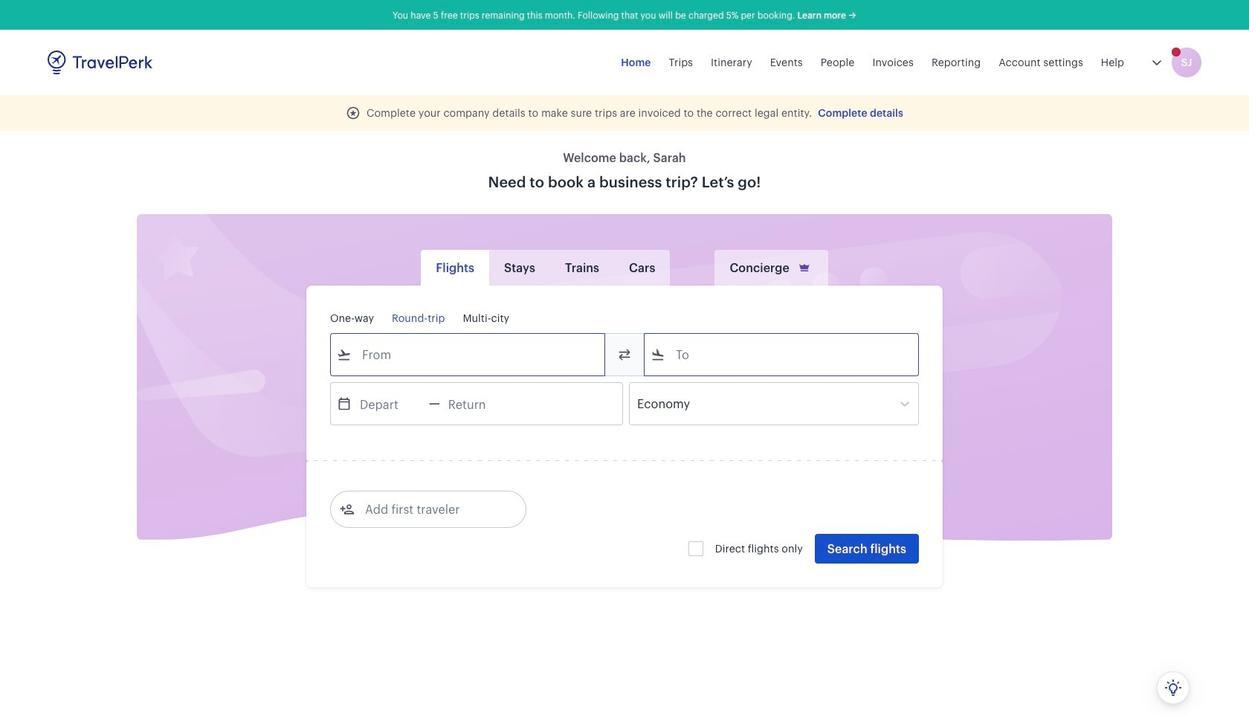 Task type: describe. For each thing, give the bounding box(es) containing it.
Add first traveler search field
[[355, 498, 510, 522]]

Return text field
[[440, 383, 518, 425]]

From search field
[[352, 343, 586, 367]]



Task type: locate. For each thing, give the bounding box(es) containing it.
Depart text field
[[352, 383, 429, 425]]

To search field
[[666, 343, 899, 367]]



